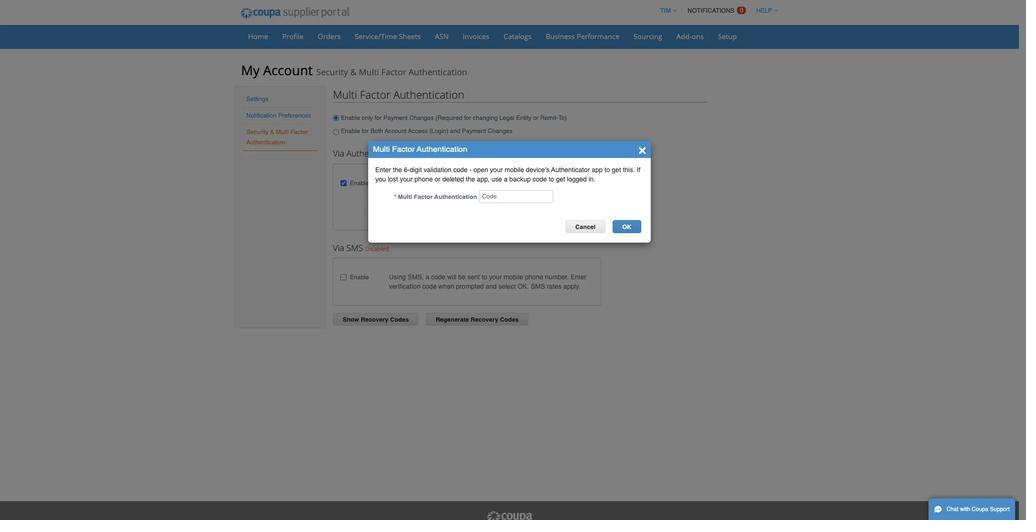 Task type: describe. For each thing, give the bounding box(es) containing it.
setup
[[718, 32, 737, 41]]

service/time sheets link
[[349, 29, 427, 43]]

business
[[546, 32, 575, 41]]

1 vertical spatial payment
[[462, 127, 486, 135]]

0 horizontal spatial changes
[[409, 114, 434, 121]]

enable only for payment changes (required for changing legal entity or remit-to)
[[341, 114, 567, 121]]

add-ons link
[[670, 29, 710, 43]]

available
[[470, 179, 496, 187]]

if
[[637, 166, 640, 174]]

your down 6-
[[400, 176, 413, 183]]

notification preferences link
[[246, 112, 311, 119]]

app inside using an authenticator app available from your mobile phone app store
[[569, 179, 580, 187]]

changing
[[473, 114, 498, 121]]

*
[[394, 194, 397, 201]]

performance
[[577, 32, 620, 41]]

enable for enable for both account access (login) and payment changes
[[341, 127, 360, 135]]

coupa
[[972, 507, 988, 513]]

service/time sheets
[[355, 32, 421, 41]]

notification
[[246, 112, 277, 119]]

add-
[[677, 32, 692, 41]]

(login)
[[429, 127, 448, 135]]

app inside using an authenticator app available from your mobile phone app store
[[457, 179, 469, 187]]

authentication up (required
[[393, 87, 464, 102]]

in.
[[589, 176, 596, 183]]

factor inside my account security & multi factor authentication
[[381, 66, 406, 78]]

multi inside security & multi factor authentication
[[276, 129, 289, 136]]

multi up enable only for payment changes (required for changing legal entity or remit-to) option
[[333, 87, 357, 102]]

deleted
[[442, 176, 464, 183]]

& inside security & multi factor authentication
[[270, 129, 274, 136]]

and inside using sms, a code will be sent to your mobile phone number. enter verification code when prompted and select ok. sms rates apply.
[[486, 283, 497, 291]]

phone inside using an authenticator app available from your mobile phone app store
[[549, 179, 567, 187]]

factor up 6-
[[392, 145, 415, 154]]

ok.
[[518, 283, 529, 291]]

with
[[960, 507, 970, 513]]

via sms disabled
[[333, 242, 389, 254]]

Enable only for Payment Changes (Required for changing Legal Entity or Remit-To) radio
[[333, 112, 339, 124]]

disabled
[[365, 245, 389, 253]]

using for using an authenticator app available from your mobile phone app store
[[389, 179, 406, 187]]

orders link
[[312, 29, 347, 43]]

0 vertical spatial multi factor authentication
[[333, 87, 464, 102]]

service/time
[[355, 32, 397, 41]]

code down sms,
[[422, 283, 437, 291]]

or inside enter the 6-digit validation code - open your mobile device's authenticator app to get this. if you lost your phone or deleted the app, use a backup code to get logged in.
[[435, 176, 441, 183]]

using an authenticator app available from your mobile phone app store
[[389, 179, 580, 196]]

0 horizontal spatial and
[[450, 127, 460, 135]]

phone inside enter the 6-digit validation code - open your mobile device's authenticator app to get this. if you lost your phone or deleted the app, use a backup code to get logged in.
[[415, 176, 433, 183]]

security & multi factor authentication link
[[246, 129, 308, 146]]

lost
[[388, 176, 398, 183]]

home
[[248, 32, 268, 41]]

a inside using sms, a code will be sent to your mobile phone number. enter verification code when prompted and select ok. sms rates apply.
[[426, 274, 429, 281]]

×
[[638, 142, 646, 157]]

0 vertical spatial to
[[605, 166, 610, 174]]

preferences
[[278, 112, 311, 119]]

apply.
[[563, 283, 581, 291]]

sms,
[[408, 274, 424, 281]]

verification
[[389, 283, 420, 291]]

* multi factor authentication
[[394, 194, 477, 201]]

business performance link
[[540, 29, 626, 43]]

factor down an
[[414, 194, 433, 201]]

1 vertical spatial account
[[385, 127, 407, 135]]

0 vertical spatial sms
[[346, 242, 363, 254]]

6-
[[404, 166, 410, 174]]

0 vertical spatial account
[[263, 61, 313, 79]]

my account security & multi factor authentication
[[241, 61, 467, 79]]

authentication inside my account security & multi factor authentication
[[409, 66, 467, 78]]

Enable for Both Account Access (Login) and Payment Changes radio
[[333, 126, 339, 138]]

rates
[[547, 283, 562, 291]]

invoices link
[[457, 29, 496, 43]]

asn link
[[429, 29, 455, 43]]

recovery for show
[[361, 317, 388, 324]]

code up when
[[431, 274, 445, 281]]

be
[[458, 274, 466, 281]]

catalogs link
[[497, 29, 538, 43]]

an
[[408, 179, 415, 187]]

access
[[408, 127, 428, 135]]

legal
[[499, 114, 514, 121]]

show recovery codes link
[[333, 313, 419, 327]]

via authenticator app enabled
[[333, 148, 440, 159]]

logged
[[567, 176, 587, 183]]

security inside security & multi factor authentication
[[246, 129, 268, 136]]

authenticator inside enter the 6-digit validation code - open your mobile device's authenticator app to get this. if you lost your phone or deleted the app, use a backup code to get logged in.
[[551, 166, 590, 174]]

backup
[[509, 176, 531, 183]]

home link
[[242, 29, 274, 43]]

profile link
[[276, 29, 310, 43]]

show recovery codes
[[343, 317, 409, 324]]

1 horizontal spatial get
[[612, 166, 621, 174]]

(required
[[435, 114, 462, 121]]

0 horizontal spatial the
[[393, 166, 402, 174]]

open
[[474, 166, 488, 174]]

my
[[241, 61, 260, 79]]

app,
[[477, 176, 490, 183]]

asn
[[435, 32, 449, 41]]

your inside using sms, a code will be sent to your mobile phone number. enter verification code when prompted and select ok. sms rates apply.
[[489, 274, 502, 281]]

multi inside my account security & multi factor authentication
[[359, 66, 379, 78]]

regenerate recovery codes
[[436, 317, 519, 324]]

security & multi factor authentication
[[246, 129, 308, 146]]

code left -
[[453, 166, 468, 174]]

authentication down (login)
[[417, 145, 467, 154]]

profile
[[282, 32, 304, 41]]

-
[[470, 166, 472, 174]]

factor up only
[[360, 87, 391, 102]]

1 horizontal spatial for
[[375, 114, 382, 121]]

only
[[362, 114, 373, 121]]

settings
[[246, 96, 268, 103]]



Task type: vqa. For each thing, say whether or not it's contained in the screenshot.
1st Codes
yes



Task type: locate. For each thing, give the bounding box(es) containing it.
phone down device's
[[549, 179, 567, 187]]

sourcing
[[634, 32, 662, 41]]

app inside enter the 6-digit validation code - open your mobile device's authenticator app to get this. if you lost your phone or deleted the app, use a backup code to get logged in.
[[592, 166, 603, 174]]

2 via from the top
[[333, 242, 344, 254]]

number.
[[545, 274, 569, 281]]

multi right *
[[398, 194, 412, 201]]

mobile inside using sms, a code will be sent to your mobile phone number. enter verification code when prompted and select ok. sms rates apply.
[[504, 274, 523, 281]]

1 vertical spatial get
[[556, 176, 565, 183]]

0 horizontal spatial codes
[[390, 317, 409, 324]]

changes down legal
[[488, 127, 512, 135]]

phone inside using sms, a code will be sent to your mobile phone number. enter verification code when prompted and select ok. sms rates apply.
[[525, 274, 543, 281]]

1 horizontal spatial sms
[[531, 283, 545, 291]]

1 horizontal spatial enter
[[571, 274, 587, 281]]

1 horizontal spatial phone
[[525, 274, 543, 281]]

use
[[492, 176, 502, 183]]

recovery for regenerate
[[471, 317, 498, 324]]

0 horizontal spatial app
[[401, 148, 416, 159]]

2 recovery from the left
[[471, 317, 498, 324]]

validation
[[424, 166, 452, 174]]

chat
[[947, 507, 959, 513]]

0 vertical spatial enter
[[375, 166, 391, 174]]

security down orders
[[316, 66, 348, 78]]

cancel link
[[566, 220, 605, 234]]

settings link
[[246, 96, 268, 103]]

codes for show recovery codes
[[390, 317, 409, 324]]

to)
[[558, 114, 567, 121]]

&
[[350, 66, 357, 78], [270, 129, 274, 136]]

0 horizontal spatial or
[[435, 176, 441, 183]]

code
[[453, 166, 468, 174], [533, 176, 547, 183], [431, 274, 445, 281], [422, 283, 437, 291]]

0 vertical spatial payment
[[383, 114, 408, 121]]

remit-
[[540, 114, 558, 121]]

enter inside enter the 6-digit validation code - open your mobile device's authenticator app to get this. if you lost your phone or deleted the app, use a backup code to get logged in.
[[375, 166, 391, 174]]

authenticator
[[346, 148, 398, 159], [551, 166, 590, 174], [417, 179, 455, 187]]

multi
[[359, 66, 379, 78], [333, 87, 357, 102], [276, 129, 289, 136], [373, 145, 390, 154], [398, 194, 412, 201]]

mobile
[[505, 166, 524, 174], [528, 179, 547, 187], [504, 274, 523, 281]]

1 horizontal spatial enabled
[[418, 150, 440, 159]]

1 horizontal spatial authenticator
[[417, 179, 455, 187]]

security down notification
[[246, 129, 268, 136]]

1 vertical spatial enter
[[571, 274, 587, 281]]

your inside using an authenticator app available from your mobile phone app store
[[513, 179, 526, 187]]

to down device's
[[549, 176, 554, 183]]

you
[[375, 176, 386, 183]]

recovery inside regenerate recovery codes link
[[471, 317, 498, 324]]

select
[[499, 283, 516, 291]]

this.
[[623, 166, 635, 174]]

Code text field
[[479, 190, 553, 203]]

0 horizontal spatial a
[[426, 274, 429, 281]]

2 horizontal spatial for
[[464, 114, 471, 121]]

enable right enable only for payment changes (required for changing legal entity or remit-to) option
[[341, 114, 360, 121]]

recovery inside 'show recovery codes' link
[[361, 317, 388, 324]]

codes down verification
[[390, 317, 409, 324]]

enabled inside via authenticator app enabled
[[418, 150, 440, 159]]

via left disabled
[[333, 242, 344, 254]]

notification preferences
[[246, 112, 311, 119]]

1 horizontal spatial to
[[549, 176, 554, 183]]

regenerate recovery codes link
[[426, 313, 529, 327]]

using sms, a code will be sent to your mobile phone number. enter verification code when prompted and select ok. sms rates apply.
[[389, 274, 587, 291]]

ok button
[[612, 220, 641, 234]]

× button
[[638, 142, 646, 157]]

using for using sms, a code will be sent to your mobile phone number. enter verification code when prompted and select ok. sms rates apply.
[[389, 274, 406, 281]]

a right use
[[504, 176, 508, 183]]

phone up ok.
[[525, 274, 543, 281]]

2 vertical spatial enable
[[350, 274, 369, 281]]

1 vertical spatial changes
[[488, 127, 512, 135]]

1 horizontal spatial &
[[350, 66, 357, 78]]

invoices
[[463, 32, 489, 41]]

enabled up validation
[[418, 150, 440, 159]]

1 vertical spatial using
[[389, 274, 406, 281]]

your up code text field
[[513, 179, 526, 187]]

& down "notification preferences" link
[[270, 129, 274, 136]]

device's
[[526, 166, 550, 174]]

1 vertical spatial a
[[426, 274, 429, 281]]

& down service/time
[[350, 66, 357, 78]]

get left logged
[[556, 176, 565, 183]]

0 vertical spatial mobile
[[505, 166, 524, 174]]

0 vertical spatial using
[[389, 179, 406, 187]]

will
[[447, 274, 456, 281]]

multi down service/time
[[359, 66, 379, 78]]

0 horizontal spatial phone
[[415, 176, 433, 183]]

authenticator down validation
[[417, 179, 455, 187]]

multi factor authentication down 'access'
[[373, 145, 467, 154]]

sms left disabled
[[346, 242, 363, 254]]

chat with coupa support button
[[929, 499, 1015, 521]]

factor inside security & multi factor authentication
[[291, 129, 308, 136]]

your
[[490, 166, 503, 174], [400, 176, 413, 183], [513, 179, 526, 187], [489, 274, 502, 281]]

via for via sms
[[333, 242, 344, 254]]

via down 'enable for both account access (login) and payment changes' radio
[[333, 148, 344, 159]]

0 vertical spatial a
[[504, 176, 508, 183]]

to inside using sms, a code will be sent to your mobile phone number. enter verification code when prompted and select ok. sms rates apply.
[[482, 274, 487, 281]]

changes up 'access'
[[409, 114, 434, 121]]

mobile for phone
[[504, 274, 523, 281]]

or down validation
[[435, 176, 441, 183]]

2 horizontal spatial authenticator
[[551, 166, 590, 174]]

your up use
[[490, 166, 503, 174]]

using up store at top
[[389, 179, 406, 187]]

catalogs
[[504, 32, 532, 41]]

sms right ok.
[[531, 283, 545, 291]]

None checkbox
[[340, 275, 347, 281]]

1 vertical spatial or
[[435, 176, 441, 183]]

0 horizontal spatial account
[[263, 61, 313, 79]]

1 vertical spatial security
[[246, 129, 268, 136]]

1 recovery from the left
[[361, 317, 388, 324]]

app up in.
[[592, 166, 603, 174]]

1 vertical spatial enabled
[[350, 180, 372, 187]]

both
[[370, 127, 383, 135]]

1 vertical spatial app
[[457, 179, 469, 187]]

get left this.
[[612, 166, 621, 174]]

coupa supplier portal image
[[234, 1, 355, 25], [486, 511, 533, 521]]

1 horizontal spatial app
[[592, 166, 603, 174]]

authentication
[[409, 66, 467, 78], [393, 87, 464, 102], [246, 139, 285, 146], [417, 145, 467, 154], [434, 194, 477, 201]]

the
[[393, 166, 402, 174], [466, 176, 475, 183]]

add-ons
[[677, 32, 704, 41]]

0 horizontal spatial security
[[246, 129, 268, 136]]

enter up apply.
[[571, 274, 587, 281]]

mobile up backup
[[505, 166, 524, 174]]

1 vertical spatial mobile
[[528, 179, 547, 187]]

phone
[[415, 176, 433, 183], [549, 179, 567, 187], [525, 274, 543, 281]]

security inside my account security & multi factor authentication
[[316, 66, 348, 78]]

authentication down asn link
[[409, 66, 467, 78]]

sheets
[[399, 32, 421, 41]]

enable down via sms disabled
[[350, 274, 369, 281]]

sms inside using sms, a code will be sent to your mobile phone number. enter verification code when prompted and select ok. sms rates apply.
[[531, 283, 545, 291]]

0 vertical spatial &
[[350, 66, 357, 78]]

0 vertical spatial authenticator
[[346, 148, 398, 159]]

phone down digit
[[415, 176, 433, 183]]

prompted
[[456, 283, 484, 291]]

the left 6-
[[393, 166, 402, 174]]

1 horizontal spatial coupa supplier portal image
[[486, 511, 533, 521]]

mobile inside using an authenticator app available from your mobile phone app store
[[528, 179, 547, 187]]

and
[[450, 127, 460, 135], [486, 283, 497, 291]]

account down profile on the top of the page
[[263, 61, 313, 79]]

from
[[498, 179, 511, 187]]

the down -
[[466, 176, 475, 183]]

enter the 6-digit validation code - open your mobile device's authenticator app to get this. if you lost your phone or deleted the app, use a backup code to get logged in.
[[375, 166, 640, 183]]

authenticator down both
[[346, 148, 398, 159]]

a right sms,
[[426, 274, 429, 281]]

digit
[[410, 166, 422, 174]]

sent
[[467, 274, 480, 281]]

orders
[[318, 32, 341, 41]]

1 vertical spatial authenticator
[[551, 166, 590, 174]]

via for via authenticator app
[[333, 148, 344, 159]]

app left in.
[[569, 179, 580, 187]]

0 vertical spatial app
[[592, 166, 603, 174]]

enabled left you
[[350, 180, 372, 187]]

1 horizontal spatial recovery
[[471, 317, 498, 324]]

app left the available
[[457, 179, 469, 187]]

using inside using sms, a code will be sent to your mobile phone number. enter verification code when prompted and select ok. sms rates apply.
[[389, 274, 406, 281]]

sms
[[346, 242, 363, 254], [531, 283, 545, 291]]

2 vertical spatial mobile
[[504, 274, 523, 281]]

when
[[438, 283, 454, 291]]

0 horizontal spatial enter
[[375, 166, 391, 174]]

support
[[990, 507, 1010, 513]]

mobile inside enter the 6-digit validation code - open your mobile device's authenticator app to get this. if you lost your phone or deleted the app, use a backup code to get logged in.
[[505, 166, 524, 174]]

0 horizontal spatial to
[[482, 274, 487, 281]]

1 vertical spatial via
[[333, 242, 344, 254]]

enter up you
[[375, 166, 391, 174]]

enable right 'enable for both account access (login) and payment changes' radio
[[341, 127, 360, 135]]

2 horizontal spatial phone
[[549, 179, 567, 187]]

1 horizontal spatial or
[[533, 114, 539, 121]]

0 vertical spatial or
[[533, 114, 539, 121]]

1 using from the top
[[389, 179, 406, 187]]

enable for both account access (login) and payment changes
[[341, 127, 512, 135]]

2 vertical spatial authenticator
[[417, 179, 455, 187]]

payment right only
[[383, 114, 408, 121]]

enable
[[341, 114, 360, 121], [341, 127, 360, 135], [350, 274, 369, 281]]

get
[[612, 166, 621, 174], [556, 176, 565, 183]]

1 vertical spatial the
[[466, 176, 475, 183]]

or right entity
[[533, 114, 539, 121]]

1 horizontal spatial security
[[316, 66, 348, 78]]

to right sent
[[482, 274, 487, 281]]

app
[[401, 148, 416, 159], [457, 179, 469, 187]]

cancel
[[575, 224, 595, 231]]

using inside using an authenticator app available from your mobile phone app store
[[389, 179, 406, 187]]

authentication down notification
[[246, 139, 285, 146]]

0 vertical spatial get
[[612, 166, 621, 174]]

0 vertical spatial app
[[401, 148, 416, 159]]

via
[[333, 148, 344, 159], [333, 242, 344, 254]]

mobile for device's
[[505, 166, 524, 174]]

and left select
[[486, 283, 497, 291]]

0 vertical spatial via
[[333, 148, 344, 159]]

sourcing link
[[628, 29, 668, 43]]

codes for regenerate recovery codes
[[500, 317, 519, 324]]

1 horizontal spatial app
[[457, 179, 469, 187]]

0 horizontal spatial enabled
[[350, 180, 372, 187]]

payment
[[383, 114, 408, 121], [462, 127, 486, 135]]

1 horizontal spatial payment
[[462, 127, 486, 135]]

1 horizontal spatial a
[[504, 176, 508, 183]]

0 horizontal spatial coupa supplier portal image
[[234, 1, 355, 25]]

0 horizontal spatial get
[[556, 176, 565, 183]]

0 vertical spatial the
[[393, 166, 402, 174]]

0 vertical spatial enabled
[[418, 150, 440, 159]]

show
[[343, 317, 359, 324]]

enable for enable only for payment changes (required for changing legal entity or remit-to)
[[341, 114, 360, 121]]

0 vertical spatial changes
[[409, 114, 434, 121]]

multi factor authentication
[[333, 87, 464, 102], [373, 145, 467, 154]]

codes down select
[[500, 317, 519, 324]]

authenticator inside using an authenticator app available from your mobile phone app store
[[417, 179, 455, 187]]

1 horizontal spatial changes
[[488, 127, 512, 135]]

code down device's
[[533, 176, 547, 183]]

enter inside using sms, a code will be sent to your mobile phone number. enter verification code when prompted and select ok. sms rates apply.
[[571, 274, 587, 281]]

to left this.
[[605, 166, 610, 174]]

& inside my account security & multi factor authentication
[[350, 66, 357, 78]]

1 vertical spatial sms
[[531, 283, 545, 291]]

app up 6-
[[401, 148, 416, 159]]

setup link
[[712, 29, 743, 43]]

store
[[389, 189, 404, 196]]

1 vertical spatial enable
[[341, 127, 360, 135]]

chat with coupa support
[[947, 507, 1010, 513]]

2 horizontal spatial to
[[605, 166, 610, 174]]

payment down "changing"
[[462, 127, 486, 135]]

0 horizontal spatial app
[[569, 179, 580, 187]]

2 using from the top
[[389, 274, 406, 281]]

1 codes from the left
[[390, 317, 409, 324]]

codes
[[390, 317, 409, 324], [500, 317, 519, 324]]

using up verification
[[389, 274, 406, 281]]

1 horizontal spatial and
[[486, 283, 497, 291]]

enter
[[375, 166, 391, 174], [571, 274, 587, 281]]

a
[[504, 176, 508, 183], [426, 274, 429, 281]]

for left "changing"
[[464, 114, 471, 121]]

2 vertical spatial to
[[482, 274, 487, 281]]

recovery right regenerate
[[471, 317, 498, 324]]

regenerate
[[436, 317, 469, 324]]

1 horizontal spatial account
[[385, 127, 407, 135]]

factor down "preferences"
[[291, 129, 308, 136]]

0 vertical spatial security
[[316, 66, 348, 78]]

0 vertical spatial and
[[450, 127, 460, 135]]

1 via from the top
[[333, 148, 344, 159]]

multi down "notification preferences" link
[[276, 129, 289, 136]]

0 horizontal spatial sms
[[346, 242, 363, 254]]

None checkbox
[[340, 180, 347, 186]]

1 vertical spatial multi factor authentication
[[373, 145, 467, 154]]

entity
[[516, 114, 531, 121]]

1 vertical spatial &
[[270, 129, 274, 136]]

1 horizontal spatial the
[[466, 176, 475, 183]]

ons
[[692, 32, 704, 41]]

authentication inside security & multi factor authentication
[[246, 139, 285, 146]]

for right only
[[375, 114, 382, 121]]

for left both
[[362, 127, 369, 135]]

1 horizontal spatial codes
[[500, 317, 519, 324]]

your up select
[[489, 274, 502, 281]]

0 horizontal spatial payment
[[383, 114, 408, 121]]

mobile up select
[[504, 274, 523, 281]]

0 horizontal spatial recovery
[[361, 317, 388, 324]]

account right both
[[385, 127, 407, 135]]

mobile down device's
[[528, 179, 547, 187]]

1 vertical spatial coupa supplier portal image
[[486, 511, 533, 521]]

authenticator up logged
[[551, 166, 590, 174]]

2 codes from the left
[[500, 317, 519, 324]]

1 vertical spatial app
[[569, 179, 580, 187]]

1 vertical spatial to
[[549, 176, 554, 183]]

business performance
[[546, 32, 620, 41]]

factor down service/time sheets link
[[381, 66, 406, 78]]

recovery right show
[[361, 317, 388, 324]]

0 horizontal spatial &
[[270, 129, 274, 136]]

and down enable only for payment changes (required for changing legal entity or remit-to)
[[450, 127, 460, 135]]

account
[[263, 61, 313, 79], [385, 127, 407, 135]]

a inside enter the 6-digit validation code - open your mobile device's authenticator app to get this. if you lost your phone or deleted the app, use a backup code to get logged in.
[[504, 176, 508, 183]]

multi down both
[[373, 145, 390, 154]]

0 vertical spatial enable
[[341, 114, 360, 121]]

authentication down deleted
[[434, 194, 477, 201]]

multi factor authentication up only
[[333, 87, 464, 102]]

ok
[[622, 224, 632, 231]]

0 vertical spatial coupa supplier portal image
[[234, 1, 355, 25]]

1 vertical spatial and
[[486, 283, 497, 291]]

0 horizontal spatial for
[[362, 127, 369, 135]]

recovery
[[361, 317, 388, 324], [471, 317, 498, 324]]

0 horizontal spatial authenticator
[[346, 148, 398, 159]]



